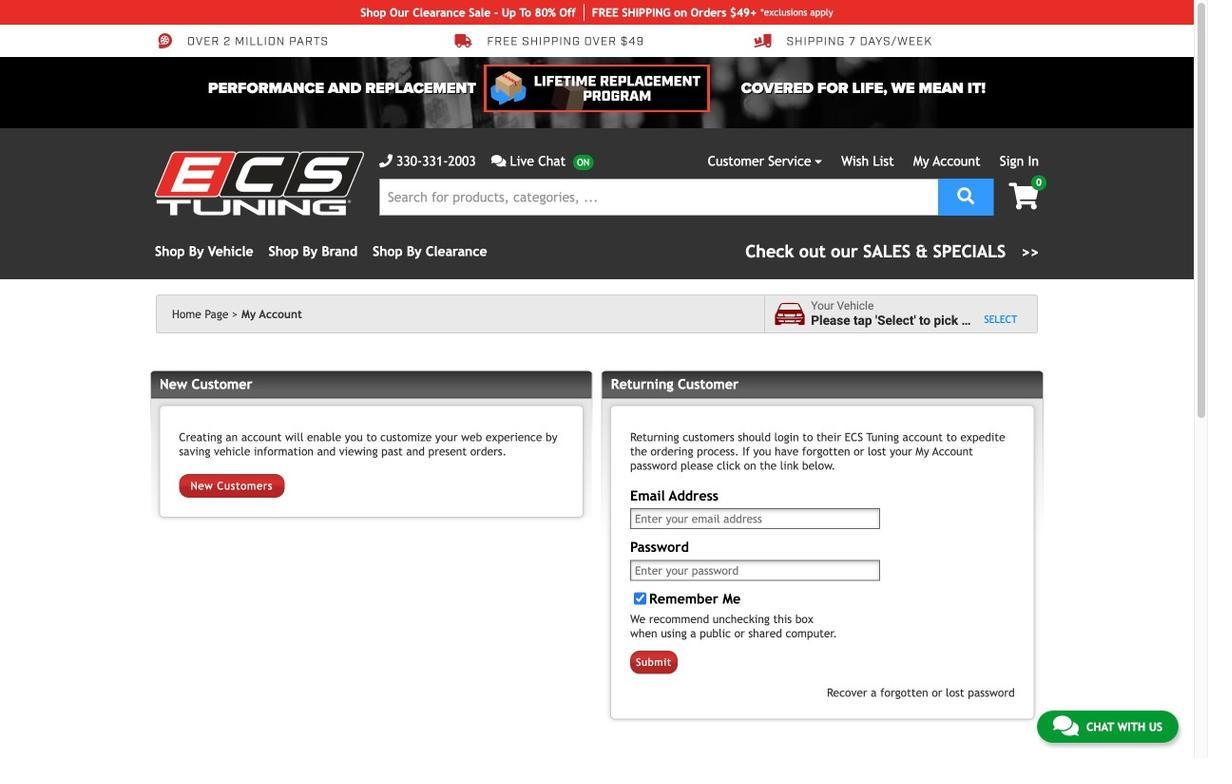 Task type: vqa. For each thing, say whether or not it's contained in the screenshot.
ECS Tuning IMAGE
yes



Task type: describe. For each thing, give the bounding box(es) containing it.
lifetime replacement program banner image
[[484, 65, 710, 112]]

shopping cart image
[[1009, 183, 1039, 210]]

Search text field
[[379, 179, 938, 216]]

phone image
[[379, 154, 393, 168]]



Task type: locate. For each thing, give the bounding box(es) containing it.
comments image
[[1053, 715, 1079, 738]]

Enter your email address email field
[[630, 509, 880, 530]]

search image
[[958, 188, 975, 205]]

comments image
[[491, 154, 506, 168]]

ecs tuning image
[[155, 152, 364, 215]]

Enter your password password field
[[630, 560, 880, 581]]

None submit
[[630, 651, 678, 674]]

None checkbox
[[634, 593, 646, 605]]



